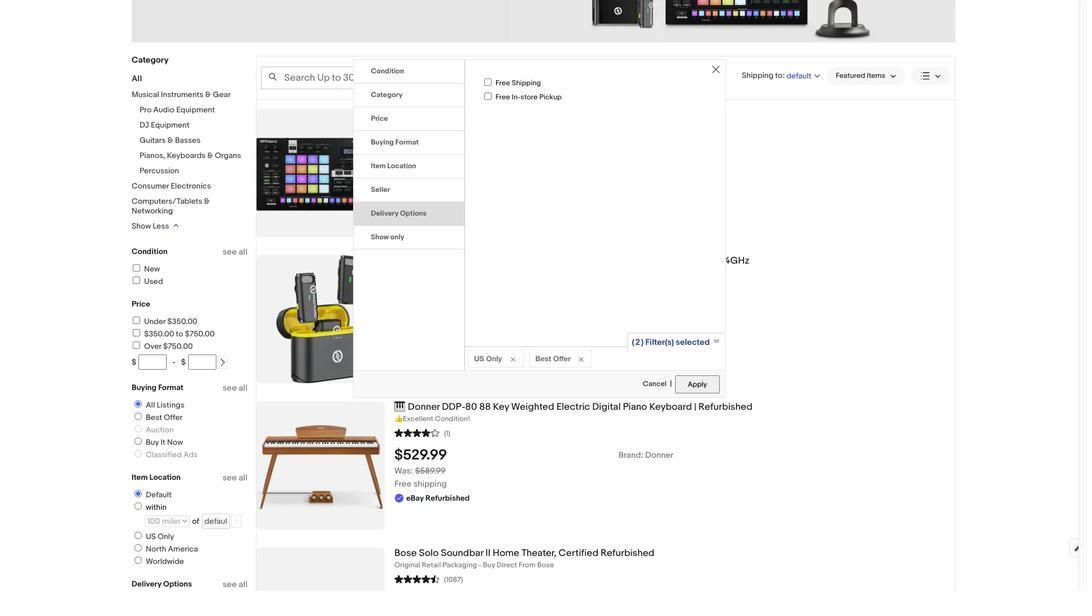 Task type: locate. For each thing, give the bounding box(es) containing it.
1 horizontal spatial buying
[[371, 138, 394, 147]]

us up the '88'
[[474, 354, 485, 363]]

all musical instruments & gear pro audio equipment dj equipment guitars & basses pianos, keyboards & organs percussion consumer electronics computers/tablets & networking show less
[[132, 74, 241, 231]]

worldwide link
[[130, 557, 186, 567]]

all up musical
[[132, 74, 142, 84]]

us only up the '88'
[[474, 354, 502, 363]]

best offer link
[[130, 413, 185, 423]]

0 horizontal spatial best offer
[[146, 413, 183, 423]]

location up default at the left of the page
[[150, 473, 181, 483]]

1 horizontal spatial price
[[371, 114, 388, 123]]

ebay refurbished for $529.99
[[407, 494, 470, 504]]

see all for condition
[[223, 247, 248, 258]]

)
[[642, 337, 644, 348]]

buy it now
[[146, 438, 183, 448]]

all for all listings
[[146, 401, 155, 410]]

options inside "tab list"
[[400, 209, 427, 218]]

ebay down hollyland at top
[[407, 297, 424, 306]]

refurbished down watching
[[426, 163, 470, 173]]

refurbished inside bose solo soundbar ii home theater, certified refurbished original retail packaging - buy direct from bose
[[601, 548, 655, 560]]

0 horizontal spatial buying
[[132, 383, 157, 393]]

1 ebay from the top
[[407, 163, 424, 173]]

consumer
[[132, 181, 169, 191]]

show down networking at the top left of the page
[[132, 222, 151, 231]]

4 see from the top
[[223, 580, 237, 591]]

within radio
[[135, 503, 142, 511]]

condition up roland
[[371, 67, 404, 76]]

shipping
[[414, 479, 447, 490]]

4.5 out of 5 stars image
[[395, 574, 440, 585]]

buying left $527.99
[[371, 138, 394, 147]]

item location down 114
[[371, 162, 416, 171]]

keyboard
[[650, 402, 692, 413]]

(1087)
[[444, 576, 463, 585]]

0 vertical spatial only
[[487, 354, 502, 363]]

1 ebay refurbished from the top
[[407, 163, 470, 173]]

see all button for delivery options
[[223, 580, 248, 591]]

1 vertical spatial us only
[[146, 533, 174, 542]]

&
[[205, 90, 211, 100], [168, 136, 173, 145], [208, 151, 213, 161], [204, 197, 210, 206]]

donner inside 'brand: donner was: $589.99 free shipping'
[[646, 451, 674, 461]]

$350.00 up the over $750.00 link
[[144, 330, 174, 339]]

3 ebay from the top
[[407, 494, 424, 504]]

ebay for $529.99
[[407, 494, 424, 504]]

donner inside 🎹 donner ddp-80 88 key weighted electric digital piano keyboard | refurbished 👍excellent condition!
[[408, 402, 440, 413]]

original
[[395, 561, 421, 570]]

1 horizontal spatial location
[[388, 162, 416, 171]]

2 vertical spatial ebay
[[407, 494, 424, 504]]

1 vertical spatial delivery options
[[132, 580, 192, 590]]

0 horizontal spatial donner
[[408, 402, 440, 413]]

3 see from the top
[[223, 473, 237, 484]]

electronics
[[171, 181, 211, 191]]

best
[[536, 354, 552, 363], [146, 413, 162, 423]]

format
[[396, 138, 419, 147], [158, 383, 184, 393]]

0 vertical spatial buying format
[[371, 138, 419, 147]]

👍excellent
[[395, 415, 434, 424]]

2 all from the top
[[239, 383, 248, 394]]

free for free shipping
[[496, 78, 511, 87]]

1 all from the top
[[239, 247, 248, 258]]

watching
[[407, 149, 442, 159]]

$750.00 right the to
[[185, 330, 215, 339]]

2 see all button from the top
[[223, 383, 248, 394]]

0 horizontal spatial price
[[132, 300, 150, 309]]

3 all from the top
[[239, 473, 248, 484]]

refurbished down 'shipping'
[[426, 494, 470, 504]]

0 horizontal spatial $
[[132, 358, 136, 368]]

tab list
[[354, 60, 465, 250]]

0 horizontal spatial buy
[[146, 438, 159, 448]]

Maximum Value text field
[[188, 355, 216, 370]]

2 vertical spatial ebay refurbished
[[407, 494, 470, 504]]

show left only
[[371, 233, 389, 242]]

114
[[395, 149, 406, 159]]

1 horizontal spatial format
[[396, 138, 419, 147]]

hollyland lark m1 wireless lavalier microphone, noise cancellation 656ft 2.4ghz link
[[395, 256, 956, 267]]

$ for maximum value text box
[[181, 358, 186, 368]]

1 vertical spatial $750.00
[[163, 342, 193, 352]]

north america link
[[130, 545, 200, 555]]

1 horizontal spatial bose
[[538, 561, 554, 570]]

percussion link
[[140, 166, 179, 176]]

0 horizontal spatial buying format
[[132, 383, 184, 393]]

3 see all from the top
[[223, 473, 248, 484]]

best up "auction" link
[[146, 413, 162, 423]]

free down was:
[[395, 479, 412, 490]]

1 horizontal spatial $
[[181, 358, 186, 368]]

free left the in-
[[496, 93, 511, 102]]

$529.99
[[395, 447, 447, 465]]

under $350.00
[[144, 317, 198, 327]]

0 vertical spatial us only
[[474, 354, 502, 363]]

us only up the north at the left of page
[[146, 533, 174, 542]]

- inside bose solo soundbar ii home theater, certified refurbished original retail packaging - buy direct from bose
[[479, 561, 482, 570]]

it
[[161, 438, 165, 448]]

see
[[223, 247, 237, 258], [223, 383, 237, 394], [223, 473, 237, 484], [223, 580, 237, 591]]

0 vertical spatial best
[[536, 354, 552, 363]]

1 vertical spatial bose
[[538, 561, 554, 570]]

location down 114
[[388, 162, 416, 171]]

buying format up all listings link
[[132, 383, 184, 393]]

new
[[144, 265, 160, 274]]

all right all listings radio
[[146, 401, 155, 410]]

3 see all button from the top
[[223, 473, 248, 484]]

$350.00 up the to
[[167, 317, 198, 327]]

1 vertical spatial -
[[479, 561, 482, 570]]

- right packaging
[[479, 561, 482, 570]]

bose down theater,
[[538, 561, 554, 570]]

buy down ii
[[483, 561, 495, 570]]

2 vertical spatial free
[[395, 479, 412, 490]]

1 horizontal spatial item location
[[371, 162, 416, 171]]

1 vertical spatial category
[[371, 90, 403, 99]]

pianos, keyboards & organs link
[[140, 151, 241, 161]]

classified ads
[[146, 451, 198, 460]]

👍Excellent Condition! text field
[[395, 415, 956, 425]]

0 vertical spatial options
[[400, 209, 427, 218]]

ebay refurbished down watching
[[407, 163, 470, 173]]

1 see from the top
[[223, 247, 237, 258]]

item
[[371, 162, 386, 171], [132, 473, 148, 483]]

roland verselab mv-1 production studio refurbished image
[[257, 109, 385, 237]]

buying up all listings radio
[[132, 383, 157, 393]]

refurbished up original retail packaging - buy direct from bose "text field"
[[601, 548, 655, 560]]

best offer down all listings
[[146, 413, 183, 423]]

format up listings
[[158, 383, 184, 393]]

used link
[[131, 277, 163, 287]]

0 horizontal spatial us
[[146, 533, 156, 542]]

1 horizontal spatial delivery options
[[371, 209, 427, 218]]

price left roland
[[371, 114, 388, 123]]

0 vertical spatial buy
[[146, 438, 159, 448]]

default link
[[130, 491, 174, 500]]

(
[[632, 337, 635, 348]]

show inside "tab list"
[[371, 233, 389, 242]]

$ down "over $750.00" checkbox
[[132, 358, 136, 368]]

noise
[[605, 256, 631, 267]]

ebay down 114 watching
[[407, 163, 424, 173]]

piano
[[623, 402, 648, 413]]

Minimum Value text field
[[139, 355, 167, 370]]

0 horizontal spatial show
[[132, 222, 151, 231]]

submit price range image
[[219, 359, 227, 367]]

$ left maximum value text box
[[181, 358, 186, 368]]

0 vertical spatial donner
[[408, 402, 440, 413]]

1 horizontal spatial condition
[[371, 67, 404, 76]]

0 vertical spatial all
[[132, 74, 142, 84]]

price up under $350.00 checkbox
[[132, 300, 150, 309]]

offer up electric
[[554, 354, 571, 363]]

4 see all button from the top
[[223, 580, 248, 591]]

$589.99
[[415, 466, 446, 477]]

3 ebay refurbished from the top
[[407, 494, 470, 504]]

1 vertical spatial donner
[[646, 451, 674, 461]]

delivery down worldwide option
[[132, 580, 162, 590]]

🎹
[[395, 402, 406, 413]]

all
[[239, 247, 248, 258], [239, 383, 248, 394], [239, 473, 248, 484], [239, 580, 248, 591]]

1 vertical spatial best offer
[[146, 413, 183, 423]]

Classified Ads radio
[[135, 451, 142, 458]]

1 vertical spatial item location
[[132, 473, 181, 483]]

buying format inside "tab list"
[[371, 138, 419, 147]]

4 all from the top
[[239, 580, 248, 591]]

0 vertical spatial best offer
[[536, 354, 571, 363]]

ebay refurbished for $527.99
[[407, 163, 470, 173]]

ebay refurbished down lark
[[407, 297, 470, 306]]

instruments
[[161, 90, 204, 100]]

category up roland
[[371, 90, 403, 99]]

see for item location
[[223, 473, 237, 484]]

ebay refurbished down 'shipping'
[[407, 494, 470, 504]]

1 vertical spatial delivery
[[132, 580, 162, 590]]

0 horizontal spatial format
[[158, 383, 184, 393]]

store
[[521, 93, 538, 102]]

2 see from the top
[[223, 383, 237, 394]]

auction
[[146, 426, 174, 435]]

see all for item location
[[223, 473, 248, 484]]

only up key
[[487, 354, 502, 363]]

0 vertical spatial item
[[371, 162, 386, 171]]

all for item location
[[239, 473, 248, 484]]

in-
[[512, 93, 521, 102]]

1 vertical spatial format
[[158, 383, 184, 393]]

0 vertical spatial format
[[396, 138, 419, 147]]

0 vertical spatial buying
[[371, 138, 394, 147]]

Free Shipping checkbox
[[484, 78, 492, 86]]

production
[[492, 109, 540, 120]]

1 vertical spatial $350.00
[[144, 330, 174, 339]]

-
[[173, 358, 176, 368], [479, 561, 482, 570]]

1 vertical spatial show
[[371, 233, 389, 242]]

key
[[493, 402, 509, 413]]

4 see all from the top
[[223, 580, 248, 591]]

donner for 🎹
[[408, 402, 440, 413]]

1 $ from the left
[[132, 358, 136, 368]]

only up north america link
[[158, 533, 174, 542]]

0 vertical spatial condition
[[371, 67, 404, 76]]

item up 'default' "option"
[[132, 473, 148, 483]]

equipment down instruments
[[176, 105, 215, 115]]

location
[[388, 162, 416, 171], [150, 473, 181, 483]]

1 vertical spatial ebay refurbished
[[407, 297, 470, 306]]

delivery up show only
[[371, 209, 399, 218]]

0 vertical spatial us
[[474, 354, 485, 363]]

buy left it
[[146, 438, 159, 448]]

seller
[[371, 185, 390, 194]]

0 horizontal spatial delivery
[[132, 580, 162, 590]]

ads
[[184, 451, 198, 460]]

2 see all from the top
[[223, 383, 248, 394]]

free inside 'brand: donner was: $589.99 free shipping'
[[395, 479, 412, 490]]

& down the electronics
[[204, 197, 210, 206]]

offer
[[554, 354, 571, 363], [164, 413, 183, 423]]

delivery options
[[371, 209, 427, 218], [132, 580, 192, 590]]

over
[[144, 342, 161, 352]]

$350.00 to $750.00
[[144, 330, 215, 339]]

best up weighted
[[536, 354, 552, 363]]

(1)
[[444, 430, 451, 439]]

0 vertical spatial show
[[132, 222, 151, 231]]

1 horizontal spatial item
[[371, 162, 386, 171]]

category
[[132, 55, 169, 66], [371, 90, 403, 99]]

free for free in-store pickup
[[496, 93, 511, 102]]

format up 114
[[396, 138, 419, 147]]

0 vertical spatial item location
[[371, 162, 416, 171]]

item location up default at the left of the page
[[132, 473, 181, 483]]

Free In-store Pickup checkbox
[[484, 93, 492, 100]]

$750.00 down $350.00 to $750.00
[[163, 342, 193, 352]]

best offer up electric
[[536, 354, 571, 363]]

delivery options up only
[[371, 209, 427, 218]]

0 horizontal spatial options
[[163, 580, 192, 590]]

category up musical
[[132, 55, 169, 66]]

show
[[132, 222, 151, 231], [371, 233, 389, 242]]

donner up 👍excellent
[[408, 402, 440, 413]]

options down the worldwide
[[163, 580, 192, 590]]

1 vertical spatial buy
[[483, 561, 495, 570]]

bose up original
[[395, 548, 417, 560]]

refurbished right |
[[699, 402, 753, 413]]

delivery options inside "tab list"
[[371, 209, 427, 218]]

1 horizontal spatial us
[[474, 354, 485, 363]]

0 vertical spatial delivery options
[[371, 209, 427, 218]]

guitars
[[140, 136, 166, 145]]

0 horizontal spatial all
[[132, 74, 142, 84]]

ebay
[[407, 163, 424, 173], [407, 297, 424, 306], [407, 494, 424, 504]]

& left 'organs'
[[208, 151, 213, 161]]

1 horizontal spatial best
[[536, 354, 552, 363]]

packaging
[[443, 561, 477, 570]]

0 horizontal spatial category
[[132, 55, 169, 66]]

us right us only radio
[[146, 533, 156, 542]]

buy
[[146, 438, 159, 448], [483, 561, 495, 570]]

1 horizontal spatial category
[[371, 90, 403, 99]]

0 horizontal spatial item location
[[132, 473, 181, 483]]

verselab
[[428, 109, 466, 120]]

format inside "tab list"
[[396, 138, 419, 147]]

buying format up 114
[[371, 138, 419, 147]]

Used checkbox
[[133, 277, 140, 284]]

close image
[[712, 65, 720, 73]]

condition inside "tab list"
[[371, 67, 404, 76]]

0 vertical spatial offer
[[554, 354, 571, 363]]

0 horizontal spatial location
[[150, 473, 181, 483]]

to
[[176, 330, 183, 339]]

1 see all from the top
[[223, 247, 248, 258]]

delivery
[[371, 209, 399, 218], [132, 580, 162, 590]]

see for delivery options
[[223, 580, 237, 591]]

ebay down 'shipping'
[[407, 494, 424, 504]]

0 vertical spatial equipment
[[176, 105, 215, 115]]

1 vertical spatial offer
[[164, 413, 183, 423]]

item up "seller"
[[371, 162, 386, 171]]

1 horizontal spatial all
[[146, 401, 155, 410]]

under $350.00 link
[[131, 317, 198, 327]]

1 horizontal spatial options
[[400, 209, 427, 218]]

New checkbox
[[133, 265, 140, 272]]

basses
[[175, 136, 201, 145]]

1 vertical spatial price
[[132, 300, 150, 309]]

all for all musical instruments & gear pro audio equipment dj equipment guitars & basses pianos, keyboards & organs percussion consumer electronics computers/tablets & networking show less
[[132, 74, 142, 84]]

1 vertical spatial best
[[146, 413, 162, 423]]

0 horizontal spatial only
[[158, 533, 174, 542]]

0 vertical spatial ebay refurbished
[[407, 163, 470, 173]]

refurbished
[[573, 109, 627, 120], [426, 163, 470, 173], [426, 297, 470, 306], [699, 402, 753, 413], [426, 494, 470, 504], [601, 548, 655, 560]]

condition up new
[[132, 247, 168, 257]]

best offer
[[536, 354, 571, 363], [146, 413, 183, 423]]

1 horizontal spatial show
[[371, 233, 389, 242]]

0 horizontal spatial condition
[[132, 247, 168, 257]]

of
[[192, 517, 199, 527]]

see all
[[223, 247, 248, 258], [223, 383, 248, 394], [223, 473, 248, 484], [223, 580, 248, 591]]

88
[[480, 402, 491, 413]]

free right free shipping option
[[496, 78, 511, 87]]

offer down listings
[[164, 413, 183, 423]]

condition
[[371, 67, 404, 76], [132, 247, 168, 257]]

& left gear
[[205, 90, 211, 100]]

equipment up guitars & basses link
[[151, 120, 190, 130]]

consumer electronics link
[[132, 181, 211, 191]]

0 vertical spatial free
[[496, 78, 511, 87]]

delivery options down the worldwide
[[132, 580, 192, 590]]

$350.00 to $750.00 checkbox
[[133, 330, 140, 337]]

2 $ from the left
[[181, 358, 186, 368]]

0 horizontal spatial -
[[173, 358, 176, 368]]

0 vertical spatial location
[[388, 162, 416, 171]]

1 vertical spatial all
[[146, 401, 155, 410]]

donner right the brand:
[[646, 451, 674, 461]]

free
[[496, 78, 511, 87], [496, 93, 511, 102], [395, 479, 412, 490]]

1 see all button from the top
[[223, 247, 248, 258]]

less
[[153, 222, 169, 231]]

default text field
[[202, 515, 230, 530]]

item location
[[371, 162, 416, 171], [132, 473, 181, 483]]

0 horizontal spatial item
[[132, 473, 148, 483]]

$750.00
[[185, 330, 215, 339], [163, 342, 193, 352]]

1 vertical spatial buying format
[[132, 383, 184, 393]]

(1) link
[[395, 428, 451, 439]]

networking
[[132, 206, 173, 216]]

0 vertical spatial delivery
[[371, 209, 399, 218]]

1 vertical spatial ebay
[[407, 297, 424, 306]]

see all button for buying format
[[223, 383, 248, 394]]

- down the over $750.00 on the bottom of page
[[173, 358, 176, 368]]

all inside all musical instruments & gear pro audio equipment dj equipment guitars & basses pianos, keyboards & organs percussion consumer electronics computers/tablets & networking show less
[[132, 74, 142, 84]]

0 vertical spatial -
[[173, 358, 176, 368]]

options up only
[[400, 209, 427, 218]]

Default radio
[[135, 491, 142, 498]]

0 horizontal spatial delivery options
[[132, 580, 192, 590]]

$ for minimum value text field
[[132, 358, 136, 368]]

theater,
[[522, 548, 557, 560]]

1 horizontal spatial buying format
[[371, 138, 419, 147]]



Task type: describe. For each thing, give the bounding box(es) containing it.
4 out of 5 stars image
[[395, 428, 440, 439]]

within
[[146, 503, 167, 513]]

percussion
[[140, 166, 179, 176]]

microphone,
[[547, 256, 603, 267]]

all listings
[[146, 401, 185, 410]]

1 vertical spatial condition
[[132, 247, 168, 257]]

retail
[[422, 561, 441, 570]]

show less button
[[132, 222, 179, 231]]

ddp-
[[442, 402, 466, 413]]

musical instruments & gear link
[[132, 90, 231, 100]]

80
[[466, 402, 477, 413]]

Original Retail Packaging - Buy Direct From Bose text field
[[395, 561, 956, 571]]

buy inside bose solo soundbar ii home theater, certified refurbished original retail packaging - buy direct from bose
[[483, 561, 495, 570]]

bose solo soundbar ii home theater, certified refurbished image
[[257, 564, 385, 592]]

114 watching
[[395, 149, 442, 159]]

& down dj equipment link
[[168, 136, 173, 145]]

from
[[519, 561, 536, 570]]

🎹 donner ddp-80 88 key weighted electric digital piano keyboard | refurbished image
[[257, 402, 385, 530]]

over $750.00
[[144, 342, 193, 352]]

roland
[[395, 109, 425, 120]]

North America radio
[[135, 545, 142, 552]]

direct
[[497, 561, 517, 570]]

2.4ghz
[[717, 256, 750, 267]]

refurbished right studio
[[573, 109, 627, 120]]

buy it now link
[[130, 438, 185, 448]]

auction link
[[130, 426, 176, 435]]

1
[[486, 109, 490, 120]]

pianos,
[[140, 151, 165, 161]]

refurbished down lark
[[426, 297, 470, 306]]

Over $750.00 checkbox
[[133, 342, 140, 349]]

organs
[[215, 151, 241, 161]]

only
[[391, 233, 405, 242]]

buying inside "tab list"
[[371, 138, 394, 147]]

ebay for $527.99
[[407, 163, 424, 173]]

electric
[[557, 402, 591, 413]]

see for buying format
[[223, 383, 237, 394]]

location inside "tab list"
[[388, 162, 416, 171]]

free in-store pickup
[[496, 93, 562, 102]]

over $750.00 link
[[131, 342, 193, 352]]

refurbished inside 🎹 donner ddp-80 88 key weighted electric digital piano keyboard | refurbished 👍excellent condition!
[[699, 402, 753, 413]]

1 horizontal spatial us only
[[474, 354, 502, 363]]

0 vertical spatial $750.00
[[185, 330, 215, 339]]

guitars & basses link
[[140, 136, 201, 145]]

cancel button
[[643, 375, 668, 394]]

1 horizontal spatial best offer
[[536, 354, 571, 363]]

brand: donner was: $589.99 free shipping
[[395, 451, 674, 490]]

Best Offer radio
[[135, 413, 142, 421]]

0 horizontal spatial best
[[146, 413, 162, 423]]

see all button for item location
[[223, 473, 248, 484]]

under
[[144, 317, 166, 327]]

Apply submit
[[676, 376, 720, 394]]

keyboards
[[167, 151, 206, 161]]

show inside all musical instruments & gear pro audio equipment dj equipment guitars & basses pianos, keyboards & organs percussion consumer electronics computers/tablets & networking show less
[[132, 222, 151, 231]]

0 vertical spatial $350.00
[[167, 317, 198, 327]]

656ft
[[691, 256, 715, 267]]

now
[[167, 438, 183, 448]]

all for buying format
[[239, 383, 248, 394]]

price inside "tab list"
[[371, 114, 388, 123]]

Worldwide radio
[[135, 557, 142, 565]]

pickup
[[540, 93, 562, 102]]

1 vertical spatial equipment
[[151, 120, 190, 130]]

all for condition
[[239, 247, 248, 258]]

digital
[[593, 402, 621, 413]]

default
[[146, 491, 172, 500]]

new link
[[131, 265, 160, 274]]

soundbar
[[441, 548, 484, 560]]

see all for buying format
[[223, 383, 248, 394]]

583
[[527, 73, 541, 83]]

1 horizontal spatial only
[[487, 354, 502, 363]]

ii
[[486, 548, 491, 560]]

north america
[[146, 545, 198, 555]]

certified
[[559, 548, 599, 560]]

selected
[[676, 337, 710, 348]]

brand:
[[619, 451, 644, 461]]

donner for brand:
[[646, 451, 674, 461]]

1 vertical spatial item
[[132, 473, 148, 483]]

🎹 donner ddp-80 88 key weighted electric digital piano keyboard | refurbished 👍excellent condition!
[[395, 402, 753, 424]]

listings
[[157, 401, 185, 410]]

computers/tablets & networking link
[[132, 197, 210, 216]]

2 ebay from the top
[[407, 297, 424, 306]]

filter(s)
[[646, 337, 674, 348]]

bose solo soundbar ii home theater, certified refurbished link
[[395, 548, 956, 560]]

1 vertical spatial options
[[163, 580, 192, 590]]

1 vertical spatial location
[[150, 473, 181, 483]]

see for condition
[[223, 247, 237, 258]]

results
[[542, 73, 569, 83]]

delivery inside "tab list"
[[371, 209, 399, 218]]

Under $350.00 checkbox
[[133, 317, 140, 325]]

home
[[493, 548, 520, 560]]

m1
[[459, 256, 470, 267]]

classified ads link
[[130, 451, 200, 460]]

0 horizontal spatial us only
[[146, 533, 174, 542]]

1 vertical spatial us
[[146, 533, 156, 542]]

US Only radio
[[135, 533, 142, 540]]

$350.00 to $750.00 link
[[131, 330, 215, 339]]

see all for delivery options
[[223, 580, 248, 591]]

0 horizontal spatial offer
[[164, 413, 183, 423]]

all listings link
[[130, 401, 187, 410]]

Auction radio
[[135, 426, 142, 433]]

bose solo soundbar ii home theater, certified refurbished original retail packaging - buy direct from bose
[[395, 548, 655, 570]]

computers/tablets
[[132, 197, 203, 206]]

2 ebay refurbished from the top
[[407, 297, 470, 306]]

studio
[[542, 109, 571, 120]]

1 vertical spatial buying
[[132, 383, 157, 393]]

Buy It Now radio
[[135, 438, 142, 446]]

used
[[144, 277, 163, 287]]

All Listings radio
[[135, 401, 142, 408]]

item location inside "tab list"
[[371, 162, 416, 171]]

0 horizontal spatial bose
[[395, 548, 417, 560]]

category inside "tab list"
[[371, 90, 403, 99]]

pro audio equipment link
[[140, 105, 215, 115]]

dj equipment link
[[140, 120, 190, 130]]

weighted
[[512, 402, 555, 413]]

hollyland lark m1 wireless lavalier microphone, noise cancellation 656ft 2.4ghz image
[[277, 256, 365, 384]]

1 horizontal spatial offer
[[554, 354, 571, 363]]

go image
[[232, 519, 240, 527]]

all for delivery options
[[239, 580, 248, 591]]

0 vertical spatial category
[[132, 55, 169, 66]]

583 results
[[527, 73, 569, 83]]

dj
[[140, 120, 149, 130]]

cancellation
[[633, 256, 689, 267]]

gear
[[213, 90, 231, 100]]

( 2 ) filter(s) selected
[[632, 337, 710, 348]]

🎹 donner ddp-80 88 key weighted electric digital piano keyboard | refurbished link
[[395, 402, 956, 414]]

wireless
[[472, 256, 510, 267]]

free shipping
[[496, 78, 541, 87]]

tab list containing condition
[[354, 60, 465, 250]]

1 vertical spatial only
[[158, 533, 174, 542]]

show only
[[371, 233, 405, 242]]

see all button for condition
[[223, 247, 248, 258]]

hollyland
[[395, 256, 436, 267]]

us only link
[[130, 533, 176, 542]]

pro
[[140, 105, 152, 115]]



Task type: vqa. For each thing, say whether or not it's contained in the screenshot.
'Add to cart' link
no



